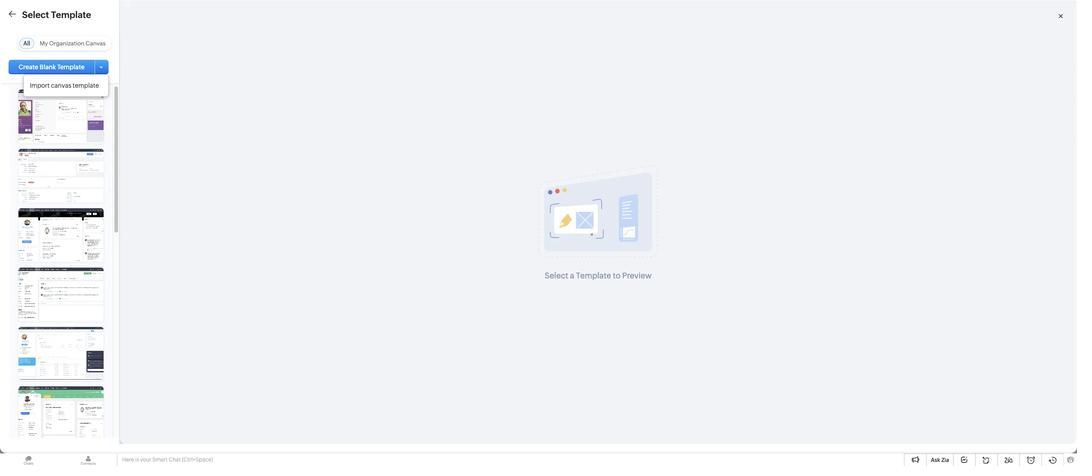 Task type: locate. For each thing, give the bounding box(es) containing it.
related list
[[14, 63, 52, 71]]

next record image
[[1057, 34, 1063, 40]]

2 add from the top
[[16, 381, 28, 389]]

links
[[14, 364, 30, 371]]

invited meetings link
[[14, 162, 62, 169]]

1 vertical spatial activities
[[35, 146, 62, 153]]

purchase orders
[[14, 243, 62, 250]]

1 horizontal spatial list
[[53, 340, 63, 348]]

related
[[14, 63, 38, 71], [29, 340, 52, 348]]

template inside button
[[57, 64, 85, 71]]

chat
[[169, 458, 181, 464]]

orders up purchase orders link
[[30, 227, 50, 234]]

closed activities
[[14, 146, 62, 153]]

2
[[65, 129, 68, 136]]

add for add related list
[[16, 340, 28, 348]]

0 horizontal spatial contacts
[[44, 324, 71, 331]]

notes
[[14, 81, 31, 88]]

0 vertical spatial contacts
[[115, 7, 141, 15]]

chats image
[[0, 454, 57, 467]]

create
[[19, 64, 38, 71]]

deals link
[[14, 113, 30, 120]]

0 horizontal spatial list
[[39, 63, 51, 71]]

0 vertical spatial related
[[14, 63, 38, 71]]

list right create
[[39, 63, 51, 71]]

1 vertical spatial orders
[[42, 243, 62, 250]]

0 vertical spatial activities
[[31, 129, 58, 137]]

contacts up (sample) in the left of the page
[[115, 7, 141, 15]]

orders right purchase
[[42, 243, 62, 250]]

campaigns link
[[14, 292, 47, 299]]

activities up closed activities
[[31, 129, 58, 137]]

preview
[[623, 271, 652, 281]]

products
[[14, 178, 40, 185]]

people3 image
[[18, 328, 104, 380]]

my
[[40, 40, 48, 47]]

import
[[30, 82, 50, 89]]

crm
[[22, 6, 40, 16]]

template for select a template to preview
[[576, 271, 612, 281]]

found
[[169, 455, 186, 462]]

kris marrier (sample)
[[51, 32, 142, 42]]

select
[[22, 9, 49, 20], [545, 271, 569, 281]]

1 add from the top
[[16, 340, 28, 348]]

people9 image
[[18, 268, 104, 321]]

here is your smart chat (ctrl+space)
[[122, 458, 213, 464]]

contacts
[[115, 7, 141, 15], [44, 324, 71, 331]]

sales orders
[[14, 227, 50, 234]]

blank
[[40, 64, 56, 71]]

0 vertical spatial add
[[16, 340, 28, 348]]

default preview image image
[[539, 165, 658, 258]]

people10 image
[[18, 149, 104, 202]]

invited meetings
[[14, 162, 62, 169]]

0 vertical spatial orders
[[30, 227, 50, 234]]

select left the home
[[22, 9, 49, 20]]

0 vertical spatial select
[[22, 9, 49, 20]]

deals
[[14, 113, 30, 120]]

a
[[570, 271, 575, 281]]

products link
[[14, 178, 40, 185]]

1
[[37, 113, 39, 120]]

select for select a template to preview
[[545, 271, 569, 281]]

list down reporting contacts link
[[53, 340, 63, 348]]

to
[[613, 271, 621, 281]]

1 vertical spatial add
[[16, 381, 28, 389]]

list
[[39, 63, 51, 71], [53, 340, 63, 348]]

select a template to preview
[[545, 271, 652, 281]]

1 vertical spatial related
[[29, 340, 52, 348]]

related down reporting contacts link
[[29, 340, 52, 348]]

all
[[23, 40, 30, 47]]

select left the a
[[545, 271, 569, 281]]

1 horizontal spatial select
[[545, 271, 569, 281]]

zia
[[942, 458, 950, 464]]

0 vertical spatial list
[[39, 63, 51, 71]]

1 vertical spatial select
[[545, 271, 569, 281]]

add
[[16, 340, 28, 348], [16, 381, 28, 389]]

people8 image
[[18, 209, 104, 261]]

create blank template button
[[9, 60, 95, 74]]

smart
[[153, 458, 168, 464]]

template
[[51, 9, 91, 20], [57, 64, 85, 71], [576, 271, 612, 281]]

campaigns
[[14, 292, 47, 299]]

ask
[[931, 458, 941, 464]]

0 horizontal spatial select
[[22, 9, 49, 20]]

add down the reporting
[[16, 340, 28, 348]]

template
[[73, 82, 99, 89]]

add left link
[[16, 381, 28, 389]]

leads
[[83, 7, 100, 15]]

no
[[136, 455, 144, 462]]

invoices
[[14, 275, 38, 283]]

my organization canvas
[[40, 40, 106, 47]]

1 vertical spatial template
[[57, 64, 85, 71]]

contacts up add related list
[[44, 324, 71, 331]]

related up notes
[[14, 63, 38, 71]]

closed activities link
[[14, 146, 62, 153]]

link
[[29, 381, 41, 389]]

activities up meetings
[[35, 146, 62, 153]]

activities
[[31, 129, 58, 137], [35, 146, 62, 153]]

2 vertical spatial template
[[576, 271, 612, 281]]

orders
[[30, 227, 50, 234], [42, 243, 62, 250]]

your
[[140, 458, 151, 464]]



Task type: vqa. For each thing, say whether or not it's contained in the screenshot.
Related List
yes



Task type: describe. For each thing, give the bounding box(es) containing it.
add link
[[16, 381, 41, 389]]

setup element
[[1014, 0, 1032, 22]]

is
[[135, 458, 139, 464]]

leads link
[[76, 0, 108, 22]]

1 horizontal spatial contacts
[[115, 7, 141, 15]]

people7 image
[[18, 90, 104, 142]]

marketplace element
[[995, 0, 1014, 22]]

select template
[[22, 9, 91, 20]]

no records found
[[136, 455, 186, 462]]

activities for closed activities
[[35, 146, 62, 153]]

ask zia
[[931, 458, 950, 464]]

emails
[[14, 259, 33, 266]]

import canvas template
[[30, 82, 99, 89]]

1 vertical spatial list
[[53, 340, 63, 348]]

open activities
[[14, 129, 58, 137]]

home link
[[44, 0, 76, 22]]

(sample)
[[103, 32, 142, 42]]

social
[[14, 308, 31, 315]]

notes link
[[14, 81, 31, 88]]

marrier
[[69, 32, 101, 42]]

create blank template
[[19, 64, 85, 71]]

meetings
[[35, 162, 62, 169]]

contacts link
[[108, 0, 149, 22]]

invited
[[14, 162, 34, 169]]

emails link
[[14, 259, 33, 266]]

cases
[[14, 194, 31, 201]]

quotes
[[14, 211, 35, 218]]

purchase orders link
[[14, 243, 62, 250]]

open activities link
[[14, 129, 58, 137]]

0 vertical spatial template
[[51, 9, 91, 20]]

contacts image
[[60, 454, 117, 467]]

sales orders link
[[14, 227, 50, 234]]

invoices link
[[14, 275, 38, 283]]

purchase
[[14, 243, 41, 250]]

canvas
[[51, 82, 71, 89]]

records
[[145, 455, 168, 462]]

kris
[[51, 32, 67, 42]]

reporting contacts
[[14, 324, 71, 331]]

activities for open activities
[[31, 129, 58, 137]]

select for select template
[[22, 9, 49, 20]]

orders for purchase orders
[[42, 243, 62, 250]]

orders for sales orders
[[30, 227, 50, 234]]

template for create blank template
[[57, 64, 85, 71]]

open
[[14, 129, 30, 137]]

social link
[[14, 308, 31, 315]]

1 vertical spatial contacts
[[44, 324, 71, 331]]

home
[[51, 7, 69, 15]]

crm link
[[7, 6, 40, 16]]

people4 image
[[18, 387, 104, 440]]

closed
[[14, 146, 34, 153]]

attachments
[[14, 97, 51, 104]]

organization
[[49, 40, 85, 47]]

cases link
[[14, 194, 31, 201]]

sales
[[14, 227, 29, 234]]

here
[[122, 458, 134, 464]]

reporting contacts link
[[14, 324, 71, 331]]

add related list
[[16, 340, 63, 348]]

canvas
[[86, 40, 106, 47]]

attachments link
[[14, 97, 51, 104]]

quotes link
[[14, 211, 35, 218]]

(ctrl+space)
[[182, 458, 213, 464]]

reporting
[[14, 324, 43, 331]]

add for add link
[[16, 381, 28, 389]]



